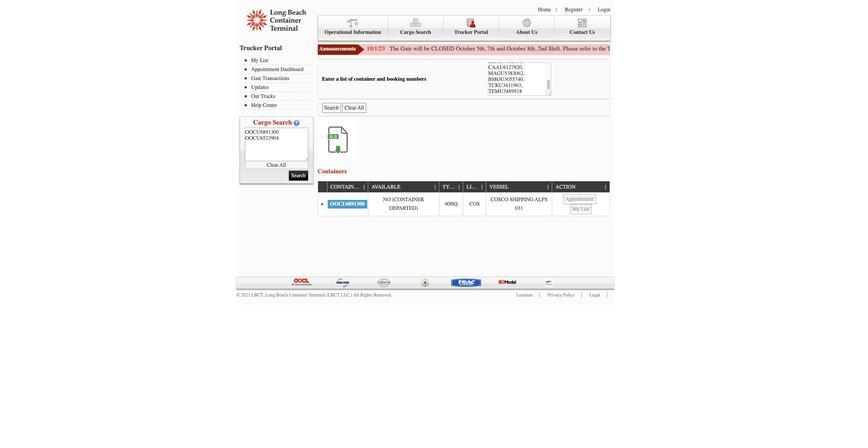 Task type: locate. For each thing, give the bounding box(es) containing it.
0 horizontal spatial all
[[280, 162, 286, 168]]

line link
[[467, 181, 482, 192]]

0 horizontal spatial gate
[[251, 75, 261, 81]]

cosco shipping alps 031
[[491, 197, 548, 211]]

0 vertical spatial trucker
[[454, 29, 473, 35]]

1 vertical spatial search
[[273, 119, 292, 126]]

1 horizontal spatial gate
[[401, 45, 412, 52]]

cargo inside 'menu bar'
[[400, 29, 414, 35]]

cargo
[[400, 29, 414, 35], [253, 119, 271, 126]]

line
[[467, 184, 479, 190]]

the right to
[[599, 45, 606, 52]]

the left week.
[[739, 45, 747, 52]]

0 horizontal spatial trucker
[[240, 44, 263, 52]]

1 vertical spatial cargo
[[253, 119, 271, 126]]

1 us from the left
[[532, 29, 538, 35]]

1 vertical spatial trucker
[[240, 44, 263, 52]]

cargo search up will
[[400, 29, 431, 35]]

0 vertical spatial search
[[416, 29, 431, 35]]

trucker portal
[[454, 29, 488, 35], [240, 44, 282, 52]]

for right details
[[731, 45, 738, 52]]

0 vertical spatial all
[[280, 162, 286, 168]]

2 the from the left
[[739, 45, 747, 52]]

2 us from the left
[[589, 29, 595, 35]]

© 2023 lbct, long beach container terminal (lbct llc.) all rights reserved.
[[236, 292, 392, 298]]

about
[[516, 29, 530, 35]]

alps
[[535, 197, 548, 203]]

updates link
[[245, 84, 313, 90]]

portal up my list link
[[264, 44, 282, 52]]

1 vertical spatial and
[[377, 76, 385, 82]]

for
[[676, 45, 683, 52], [731, 45, 738, 52]]

available column header
[[368, 181, 439, 193]]

1 row from the top
[[318, 181, 610, 193]]

october left "8th,"
[[507, 45, 526, 52]]

edit column settings image inside type column header
[[457, 185, 462, 190]]

us
[[532, 29, 538, 35], [589, 29, 595, 35]]

trucker portal link
[[444, 17, 499, 36]]

be
[[424, 45, 430, 52]]

2 row from the top
[[318, 193, 610, 216]]

0 vertical spatial cargo search
[[400, 29, 431, 35]]

0 horizontal spatial us
[[532, 29, 538, 35]]

0 horizontal spatial october
[[456, 45, 475, 52]]

0 horizontal spatial cargo search
[[253, 119, 292, 126]]

|
[[556, 7, 557, 13], [589, 7, 590, 13]]

0 vertical spatial menu bar
[[318, 15, 611, 41]]

None button
[[342, 103, 366, 113], [563, 194, 596, 204], [570, 204, 592, 214], [342, 103, 366, 113], [563, 194, 596, 204], [570, 204, 592, 214]]

tree grid containing container
[[318, 181, 610, 216]]

and left booking
[[377, 76, 385, 82]]

us inside about us link
[[532, 29, 538, 35]]

0 horizontal spatial and
[[377, 76, 385, 82]]

1 horizontal spatial edit column settings image
[[546, 185, 551, 190]]

appointment
[[251, 66, 279, 72]]

all
[[280, 162, 286, 168], [353, 292, 359, 298]]

1 horizontal spatial trucker portal
[[454, 29, 488, 35]]

2 october from the left
[[507, 45, 526, 52]]

cargo down help
[[253, 119, 271, 126]]

edit column settings image inside line column header
[[480, 185, 485, 190]]

1 horizontal spatial |
[[589, 7, 590, 13]]

1 edit column settings image from the left
[[480, 185, 485, 190]]

edit column settings image up "alps"
[[546, 185, 551, 190]]

edit column settings image for line
[[480, 185, 485, 190]]

1 vertical spatial menu bar
[[240, 57, 316, 110]]

1 horizontal spatial cargo search
[[400, 29, 431, 35]]

legal link
[[590, 292, 600, 298]]

trucker portal up the list
[[240, 44, 282, 52]]

operational
[[325, 29, 352, 35]]

0 vertical spatial cargo
[[400, 29, 414, 35]]

dashboard
[[281, 66, 304, 72]]

1 horizontal spatial october
[[507, 45, 526, 52]]

container
[[289, 292, 307, 298]]

1 horizontal spatial and
[[497, 45, 505, 52]]

trucker up closed
[[454, 29, 473, 35]]

menu bar containing operational information
[[318, 15, 611, 41]]

type
[[443, 184, 456, 190]]

0 horizontal spatial |
[[556, 7, 557, 13]]

4 edit column settings image from the left
[[603, 185, 609, 190]]

0 vertical spatial portal
[[474, 29, 488, 35]]

edit column settings image inside vessel column header
[[546, 185, 551, 190]]

menu bar containing my list
[[240, 57, 316, 110]]

cosco shipping alps 031 cell
[[486, 193, 552, 216]]

edit column settings image inside action column header
[[603, 185, 609, 190]]

operational information link
[[318, 17, 388, 36]]

center
[[263, 102, 277, 108]]

october left 5th,
[[456, 45, 475, 52]]

cosco
[[491, 197, 508, 203]]

clear all button
[[245, 161, 308, 169]]

edit column settings image for vessel
[[546, 185, 551, 190]]

us inside the contact us link
[[589, 29, 595, 35]]

edit column settings image for action
[[603, 185, 609, 190]]

shift.
[[549, 45, 562, 52]]

Enter container numbers and/ or booking numbers.  text field
[[245, 128, 308, 161]]

0 horizontal spatial for
[[676, 45, 683, 52]]

long
[[265, 292, 275, 298]]

1 horizontal spatial portal
[[474, 29, 488, 35]]

1 horizontal spatial menu bar
[[318, 15, 611, 41]]

| right home link
[[556, 7, 557, 13]]

vessel link
[[490, 181, 512, 192]]

1 horizontal spatial search
[[416, 29, 431, 35]]

edit column settings image inside container column header
[[362, 185, 367, 190]]

| left 'login'
[[589, 7, 590, 13]]

and right the 7th
[[497, 45, 505, 52]]

trucker up my
[[240, 44, 263, 52]]

Enter container numbers and/ or booking numbers. Press ESC to reset input box text field
[[488, 62, 551, 96]]

all right llc.)
[[353, 292, 359, 298]]

0 horizontal spatial menu bar
[[240, 57, 316, 110]]

portal up 5th,
[[474, 29, 488, 35]]

gate up "updates"
[[251, 75, 261, 81]]

1 horizontal spatial us
[[589, 29, 595, 35]]

information
[[353, 29, 381, 35]]

cell
[[552, 193, 610, 216]]

1 horizontal spatial all
[[353, 292, 359, 298]]

(lbct
[[326, 292, 340, 298]]

trucker portal up 5th,
[[454, 29, 488, 35]]

1 horizontal spatial for
[[731, 45, 738, 52]]

container column header
[[327, 181, 368, 193]]

cargo search
[[400, 29, 431, 35], [253, 119, 292, 126]]

privacy policy
[[548, 292, 575, 298]]

hours
[[636, 45, 651, 52]]

for right page
[[676, 45, 683, 52]]

booking
[[387, 76, 405, 82]]

0 vertical spatial trucker portal
[[454, 29, 488, 35]]

5th,
[[477, 45, 486, 52]]

None submit
[[322, 103, 341, 113], [289, 171, 308, 181], [322, 103, 341, 113], [289, 171, 308, 181]]

search down help center link
[[273, 119, 292, 126]]

cargo up will
[[400, 29, 414, 35]]

2 edit column settings image from the left
[[546, 185, 551, 190]]

1 vertical spatial portal
[[264, 44, 282, 52]]

gate
[[401, 45, 412, 52], [623, 45, 634, 52], [251, 75, 261, 81]]

truck
[[608, 45, 622, 52]]

0 horizontal spatial edit column settings image
[[480, 185, 485, 190]]

policy
[[563, 292, 575, 298]]

menu bar
[[318, 15, 611, 41], [240, 57, 316, 110]]

2 for from the left
[[731, 45, 738, 52]]

cargo search down center
[[253, 119, 292, 126]]

privacy
[[548, 292, 562, 298]]

2nd
[[538, 45, 547, 52]]

edit column settings image inside 'available' column header
[[433, 185, 438, 190]]

0 horizontal spatial trucker portal
[[240, 44, 282, 52]]

gate
[[702, 45, 712, 52]]

all right clear
[[280, 162, 286, 168]]

gate right the
[[401, 45, 412, 52]]

portal inside trucker portal "link"
[[474, 29, 488, 35]]

terminal
[[309, 292, 325, 298]]

gate right the truck in the right of the page
[[623, 45, 634, 52]]

edit column settings image right line
[[480, 185, 485, 190]]

2 edit column settings image from the left
[[433, 185, 438, 190]]

lbct,
[[251, 292, 264, 298]]

3 edit column settings image from the left
[[457, 185, 462, 190]]

appointment dashboard link
[[245, 66, 313, 72]]

1 vertical spatial all
[[353, 292, 359, 298]]

search up be
[[416, 29, 431, 35]]

details
[[714, 45, 730, 52]]

1 horizontal spatial cargo
[[400, 29, 414, 35]]

0 horizontal spatial cargo
[[253, 119, 271, 126]]

tree grid
[[318, 181, 610, 216]]

1 | from the left
[[556, 7, 557, 13]]

vessel
[[490, 184, 509, 190]]

us right about
[[532, 29, 538, 35]]

search inside 'menu bar'
[[416, 29, 431, 35]]

row
[[318, 181, 610, 193], [318, 193, 610, 216]]

type column header
[[439, 181, 463, 193]]

1 edit column settings image from the left
[[362, 185, 367, 190]]

0 horizontal spatial the
[[599, 45, 606, 52]]

10/1/23
[[367, 45, 385, 52]]

edit column settings image
[[362, 185, 367, 190], [433, 185, 438, 190], [457, 185, 462, 190], [603, 185, 609, 190]]

1 vertical spatial cargo search
[[253, 119, 292, 126]]

7th
[[487, 45, 495, 52]]

edit column settings image
[[480, 185, 485, 190], [546, 185, 551, 190]]

search
[[416, 29, 431, 35], [273, 119, 292, 126]]

clear
[[267, 162, 278, 168]]

refer
[[580, 45, 591, 52]]

the
[[390, 45, 399, 52]]

trucker
[[454, 29, 473, 35], [240, 44, 263, 52]]

edit column settings image for container
[[362, 185, 367, 190]]

us right contact
[[589, 29, 595, 35]]

no
[[383, 197, 391, 203]]

location link
[[516, 292, 533, 298]]

the
[[599, 45, 606, 52], [739, 45, 747, 52]]

1 horizontal spatial the
[[739, 45, 747, 52]]

1 horizontal spatial trucker
[[454, 29, 473, 35]]

about us link
[[499, 17, 555, 36]]

register
[[565, 7, 583, 13]]



Task type: vqa. For each thing, say whether or not it's contained in the screenshot.
right Portal
yes



Task type: describe. For each thing, give the bounding box(es) containing it.
numbers
[[406, 76, 427, 82]]

edit column settings image for type
[[457, 185, 462, 190]]

enter
[[322, 76, 335, 82]]

web
[[652, 45, 662, 52]]

10/1/23 the gate will be closed october 5th, 7th and october 8th, 2nd shift. please refer to the truck gate hours web page for further gate details for the week.
[[367, 45, 762, 52]]

cargo search inside 'menu bar'
[[400, 29, 431, 35]]

row containing container
[[318, 181, 610, 193]]

trucker inside "link"
[[454, 29, 473, 35]]

1 october from the left
[[456, 45, 475, 52]]

oocu6891300 cell
[[327, 193, 368, 216]]

transactions
[[263, 75, 290, 81]]

vessel column header
[[486, 181, 552, 193]]

available link
[[372, 181, 404, 192]]

all inside clear all button
[[280, 162, 286, 168]]

help center link
[[245, 102, 313, 108]]

action column header
[[552, 181, 610, 193]]

legal
[[590, 292, 600, 298]]

(container
[[392, 197, 424, 203]]

8th,
[[527, 45, 537, 52]]

contact us link
[[555, 17, 610, 36]]

will
[[413, 45, 423, 52]]

contact
[[570, 29, 588, 35]]

my list link
[[245, 57, 313, 63]]

login
[[598, 7, 611, 13]]

0 horizontal spatial search
[[273, 119, 292, 126]]

©
[[236, 292, 240, 298]]

trucks
[[261, 93, 275, 99]]

operational information
[[325, 29, 381, 35]]

beach
[[276, 292, 288, 298]]

no (container departed) cell
[[368, 193, 439, 216]]

contact us
[[570, 29, 595, 35]]

home
[[538, 7, 551, 13]]

1 vertical spatial trucker portal
[[240, 44, 282, 52]]

1 the from the left
[[599, 45, 606, 52]]

cos cell
[[463, 193, 486, 216]]

2 horizontal spatial gate
[[623, 45, 634, 52]]

closed
[[431, 45, 455, 52]]

container link
[[331, 181, 364, 192]]

no (container departed)
[[383, 197, 424, 211]]

privacy policy link
[[548, 292, 575, 298]]

gate transactions link
[[245, 75, 313, 81]]

container
[[331, 184, 361, 190]]

row containing no (container departed)
[[318, 193, 610, 216]]

about us
[[516, 29, 538, 35]]

2023
[[241, 292, 250, 298]]

updates
[[251, 84, 269, 90]]

week.
[[748, 45, 762, 52]]

0 vertical spatial and
[[497, 45, 505, 52]]

announcements
[[319, 46, 356, 52]]

container
[[354, 76, 376, 82]]

type link
[[443, 181, 459, 192]]

action link
[[556, 181, 579, 192]]

1 for from the left
[[676, 45, 683, 52]]

2 | from the left
[[589, 7, 590, 13]]

reserved.
[[374, 292, 392, 298]]

list
[[260, 57, 268, 63]]

to
[[593, 45, 597, 52]]

0 horizontal spatial portal
[[264, 44, 282, 52]]

containers
[[318, 168, 347, 175]]

a
[[336, 76, 339, 82]]

departed)
[[389, 205, 418, 211]]

cargo search link
[[388, 17, 444, 36]]

40hq cell
[[439, 193, 463, 216]]

shipping
[[510, 197, 534, 203]]

edit column settings image for available
[[433, 185, 438, 190]]

llc.)
[[341, 292, 352, 298]]

cos
[[470, 201, 480, 207]]

us for about us
[[532, 29, 538, 35]]

location
[[516, 292, 533, 298]]

oocu6891300
[[330, 201, 365, 207]]

us for contact us
[[589, 29, 595, 35]]

031
[[515, 205, 523, 211]]

please
[[563, 45, 578, 52]]

enter a list of container and booking numbers
[[322, 76, 427, 82]]

home link
[[538, 7, 551, 13]]

my list appointment dashboard gate transactions updates our trucks help center
[[251, 57, 304, 108]]

list
[[340, 76, 347, 82]]

gate inside "my list appointment dashboard gate transactions updates our trucks help center"
[[251, 75, 261, 81]]

my
[[251, 57, 259, 63]]

our
[[251, 93, 260, 99]]

login link
[[598, 7, 611, 13]]

clear all
[[267, 162, 286, 168]]

register link
[[565, 7, 583, 13]]

trucker portal inside trucker portal "link"
[[454, 29, 488, 35]]

further
[[685, 45, 701, 52]]

our trucks link
[[245, 93, 313, 99]]

available
[[372, 184, 401, 190]]

line column header
[[463, 181, 486, 193]]

page
[[663, 45, 675, 52]]

rights
[[360, 292, 373, 298]]

action
[[556, 184, 576, 190]]



